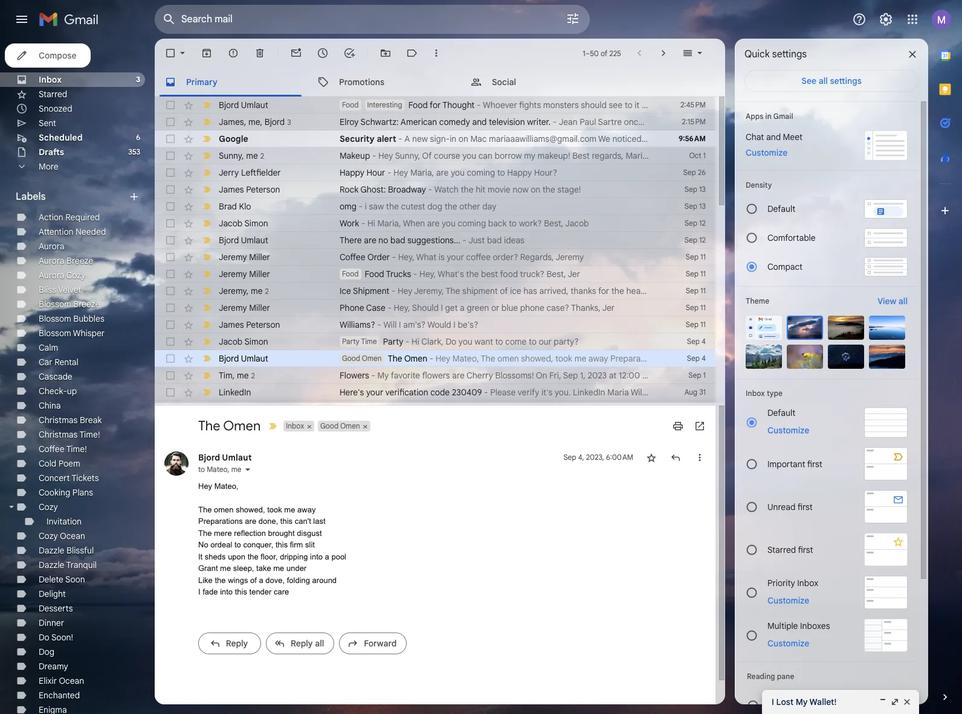 Task type: describe. For each thing, give the bounding box(es) containing it.
i right will
[[399, 320, 401, 331]]

4 for -
[[702, 354, 706, 363]]

toggle split pane mode image
[[682, 47, 694, 59]]

customize for multiple inboxes
[[768, 639, 809, 649]]

christmas break
[[39, 415, 102, 426]]

get
[[445, 303, 458, 314]]

and inside row
[[472, 117, 487, 128]]

unread
[[768, 502, 796, 513]]

action required link
[[39, 212, 100, 223]]

1 vertical spatial hey
[[198, 482, 212, 491]]

flowers -
[[340, 370, 377, 381]]

alert
[[377, 134, 396, 144]]

coming for to
[[467, 167, 495, 178]]

2 sep 11 from the top
[[686, 270, 706, 279]]

food for thought -
[[408, 100, 483, 111]]

important according to google magic. switch for phone case
[[201, 302, 213, 314]]

conquer,
[[243, 541, 273, 550]]

1 horizontal spatial of
[[601, 49, 608, 58]]

- left the just
[[463, 235, 466, 246]]

move to image
[[380, 47, 392, 59]]

television
[[489, 117, 525, 128]]

bjord umlaut up to mateo , me
[[198, 452, 252, 463]]

to right back
[[509, 218, 517, 229]]

0 vertical spatial this
[[280, 517, 293, 526]]

- right alert
[[398, 134, 402, 144]]

here's your verification code 230409 -
[[340, 387, 490, 398]]

apps
[[746, 112, 764, 121]]

cozy link
[[39, 502, 58, 513]]

china
[[39, 401, 61, 412]]

- down trucks
[[392, 286, 395, 297]]

are left no
[[364, 235, 376, 246]]

important according to google magic. switch for williams?
[[201, 319, 213, 331]]

christmas for christmas break
[[39, 415, 78, 426]]

15 row from the top
[[155, 334, 716, 351]]

snoozed
[[39, 103, 72, 114]]

dazzle for dazzle tranquil
[[39, 560, 64, 571]]

snooze image
[[317, 47, 329, 59]]

, for sunny
[[242, 150, 244, 161]]

blossom for blossom whisper
[[39, 328, 71, 339]]

4 for hi
[[702, 337, 706, 346]]

9:56 am
[[679, 134, 706, 143]]

folding
[[287, 576, 310, 585]]

bjord up leftfielder on the left of the page
[[265, 116, 285, 127]]

work - hi maria, when are you coming back to work? best, jacob
[[340, 218, 589, 229]]

more
[[39, 161, 58, 172]]

coffee for coffee order - hey, what is your coffee order? regards, jeremy
[[340, 252, 365, 263]]

sep 13 for omg - i saw the cutest dog the other day
[[685, 202, 706, 211]]

williams?
[[340, 320, 375, 331]]

353
[[128, 147, 140, 157]]

james peterson for rock ghost: broadway
[[219, 184, 280, 195]]

16 row from the top
[[155, 351, 716, 367]]

come
[[505, 337, 527, 348]]

50
[[590, 49, 599, 58]]

, for tim
[[233, 370, 235, 381]]

settings image
[[879, 12, 893, 27]]

multiple
[[768, 621, 798, 632]]

makeup
[[340, 150, 370, 161]]

simon for sep 12
[[244, 218, 268, 229]]

pop out image
[[890, 698, 900, 708]]

13 for omg - i saw the cutest dog the other day
[[699, 202, 706, 211]]

omen for good omen
[[340, 422, 360, 431]]

time! for coffee time!
[[66, 444, 87, 455]]

aurora for aurora breeze
[[39, 256, 64, 267]]

invitation link
[[47, 517, 82, 528]]

food up shipment
[[365, 269, 384, 280]]

mateo
[[207, 465, 228, 474]]

- left will
[[377, 320, 381, 331]]

3 inside the labels navigation
[[136, 75, 140, 84]]

1 default from the top
[[768, 204, 796, 215]]

security
[[340, 134, 375, 144]]

food for food food trucks - hey, what's the best food truck? best, jer
[[342, 270, 359, 279]]

, for james
[[244, 116, 246, 127]]

ideas
[[504, 235, 525, 246]]

type
[[767, 389, 783, 398]]

- right 230409
[[484, 387, 488, 398]]

support image
[[852, 12, 867, 27]]

3 11 from the top
[[701, 286, 706, 296]]

you for maria,
[[451, 167, 465, 178]]

- left i
[[359, 201, 363, 212]]

10 row from the top
[[155, 249, 716, 266]]

1 vertical spatial hey,
[[419, 269, 436, 280]]

no inside the omen showed, took me away preparations are done, this can't last the mere reflection brought disgust no ordeal to conquer, this firm slit it sheds upon the floor, dripping into a pool grant me sleep, take me under like the wings of a dove, folding around i fade into this tender care
[[198, 541, 208, 550]]

the left best
[[466, 269, 479, 280]]

reading
[[747, 673, 775, 682]]

6 row from the top
[[155, 181, 716, 198]]

sep 12 for there are no bad suggestions... - just bad ideas
[[685, 236, 706, 245]]

desserts link
[[39, 604, 73, 615]]

advanced search options image
[[561, 7, 585, 31]]

customize inside "chat and meet customize"
[[746, 147, 788, 158]]

showed,
[[236, 506, 265, 515]]

cozy for cozy link
[[39, 502, 58, 513]]

2 vertical spatial a
[[259, 576, 263, 585]]

starred first
[[768, 545, 813, 556]]

0 horizontal spatial hi
[[367, 218, 375, 229]]

dazzle tranquil link
[[39, 560, 97, 571]]

0 vertical spatial maria,
[[410, 167, 434, 178]]

1 vertical spatial this
[[276, 541, 288, 550]]

i left lost
[[772, 697, 774, 708]]

should
[[412, 303, 439, 314]]

coffee order - hey, what is your coffee order? regards, jeremy
[[340, 252, 584, 263]]

hour?
[[534, 167, 557, 178]]

1 vertical spatial best,
[[547, 269, 566, 280]]

row containing sunny
[[155, 147, 716, 164]]

peterson for rock
[[246, 184, 280, 195]]

row containing jerry leftfielder
[[155, 164, 716, 181]]

jacob for sep 4
[[219, 337, 243, 348]]

miller for phone
[[249, 303, 270, 314]]

jacob down "stage!"
[[565, 218, 589, 229]]

important according to google magic. switch for there are no bad suggestions...
[[201, 235, 213, 247]]

attention
[[39, 227, 73, 238]]

ice shipment -
[[340, 286, 398, 297]]

i inside the omen showed, took me away preparations are done, this can't last the mere reflection brought disgust no ordeal to conquer, this firm slit it sheds upon the floor, dripping into a pool grant me sleep, take me under like the wings of a dove, folding around i fade into this tender care
[[198, 588, 200, 597]]

search mail image
[[158, 8, 180, 30]]

aurora breeze link
[[39, 256, 93, 267]]

labels
[[16, 191, 46, 203]]

omg
[[340, 201, 357, 212]]

gmail image
[[39, 7, 105, 31]]

ordeal
[[210, 541, 232, 550]]

the left omen
[[198, 506, 212, 515]]

good for good omen the omen -
[[342, 354, 360, 363]]

- up hour in the top left of the page
[[372, 150, 376, 161]]

hit
[[476, 184, 486, 195]]

james peterson for williams?
[[219, 320, 280, 331]]

not starred image
[[645, 452, 658, 464]]

the left hit
[[461, 184, 474, 195]]

0 vertical spatial 1
[[583, 49, 585, 58]]

, for jeremy
[[246, 286, 249, 296]]

2 vertical spatial you
[[459, 337, 472, 348]]

the down the conquer,
[[248, 553, 259, 562]]

sep for flowers -
[[689, 371, 701, 380]]

clark,
[[421, 337, 444, 348]]

are up watch
[[436, 167, 449, 178]]

settings inside button
[[830, 76, 862, 86]]

food for food for thought -
[[408, 100, 428, 111]]

promotions
[[339, 76, 384, 87]]

saw
[[369, 201, 384, 212]]

important according to google magic. switch for happy hour
[[201, 167, 213, 179]]

tab list containing primary
[[155, 68, 725, 97]]

oct 1
[[689, 151, 706, 160]]

9 row from the top
[[155, 232, 716, 249]]

2:45 pm
[[681, 100, 706, 109]]

0 horizontal spatial jer
[[568, 269, 580, 280]]

1 happy from the left
[[340, 167, 364, 178]]

2 11 from the top
[[701, 270, 706, 279]]

reply for reply
[[226, 639, 248, 650]]

Search mail text field
[[181, 13, 532, 25]]

important according to google magic. switch for rock ghost: broadway
[[201, 184, 213, 196]]

are up suggestions...
[[427, 218, 440, 229]]

- right thought on the top left
[[477, 100, 481, 111]]

away
[[297, 506, 316, 515]]

sunny
[[219, 150, 242, 161]]

3 sep 11 from the top
[[686, 286, 706, 296]]

1 vertical spatial no
[[769, 701, 780, 712]]

just
[[469, 235, 485, 246]]

3 inside james , me , bjord 3
[[287, 118, 291, 127]]

cozy for cozy ocean
[[39, 531, 58, 542]]

reply all
[[291, 639, 324, 650]]

do inside the labels navigation
[[39, 633, 49, 644]]

more button
[[0, 160, 145, 174]]

archive image
[[201, 47, 213, 59]]

minimize image
[[878, 698, 888, 708]]

all for view
[[899, 296, 908, 307]]

order?
[[493, 252, 518, 263]]

aug
[[685, 388, 698, 397]]

11 for hey, what is your coffee order? regards, jeremy
[[701, 253, 706, 262]]

elixir ocean
[[39, 676, 84, 687]]

hey inside row
[[393, 167, 408, 178]]

first for important first
[[807, 459, 823, 470]]

11 for will i am's? would i be's?
[[701, 320, 706, 329]]

hey mateo,
[[198, 482, 238, 491]]

social
[[492, 76, 516, 87]]

christmas for christmas time!
[[39, 430, 78, 441]]

- down williams? - will i am's? would i be's?
[[406, 337, 409, 348]]

labels heading
[[16, 191, 128, 203]]

1 horizontal spatial a
[[325, 553, 329, 562]]

report spam image
[[227, 47, 239, 59]]

pool
[[331, 553, 346, 562]]

- right order
[[392, 252, 396, 263]]

1 horizontal spatial your
[[447, 252, 464, 263]]

starred for starred link
[[39, 89, 67, 100]]

it
[[198, 553, 203, 562]]

jacob simon for sep 4
[[219, 337, 268, 348]]

to right want
[[495, 337, 503, 348]]

dazzle for dazzle blissful
[[39, 546, 64, 557]]

reading pane
[[747, 673, 794, 682]]

inboxes
[[800, 621, 830, 632]]

around
[[312, 576, 337, 585]]

car rental link
[[39, 357, 78, 368]]

dreamy link
[[39, 662, 68, 673]]

klo
[[239, 201, 251, 212]]

done,
[[259, 517, 278, 526]]

good omen
[[320, 422, 360, 431]]

cooking plans link
[[39, 488, 93, 499]]

you for when
[[442, 218, 456, 229]]

1 vertical spatial jer
[[602, 303, 615, 314]]

check-up
[[39, 386, 77, 397]]

important according to google magic. switch for coffee order
[[201, 251, 213, 264]]

1 horizontal spatial tab list
[[928, 39, 962, 671]]

important according to google magic. switch for work
[[201, 218, 213, 230]]

thanks,
[[571, 303, 601, 314]]

row containing james
[[155, 114, 716, 131]]

row containing jeremy
[[155, 283, 716, 300]]

bjord up mateo
[[198, 452, 220, 463]]

aurora breeze
[[39, 256, 93, 267]]

1 horizontal spatial party
[[383, 337, 403, 348]]

2 happy from the left
[[507, 167, 532, 178]]

sep 11 for hey, what is your coffee order? regards, jeremy
[[686, 253, 706, 262]]

bjord for 2:45 pm
[[219, 100, 239, 111]]

2 miller from the top
[[249, 269, 270, 280]]

inbox for inbox type
[[746, 389, 765, 398]]

0 vertical spatial into
[[310, 553, 323, 562]]

labels navigation
[[0, 39, 155, 715]]

2:15 pm
[[682, 117, 706, 126]]

1 bad from the left
[[390, 235, 405, 246]]

sep 12 for work - hi maria, when are you coming back to work? best, jacob
[[685, 219, 706, 228]]

phone
[[520, 303, 545, 314]]

1 horizontal spatial hi
[[412, 337, 419, 348]]

- right trucks
[[413, 269, 417, 280]]

2 default from the top
[[768, 408, 796, 419]]

christmas time!
[[39, 430, 100, 441]]

14 row from the top
[[155, 317, 716, 334]]

food
[[500, 269, 518, 280]]

the right on
[[543, 184, 555, 195]]

elroy schwartz: american comedy and television writer. -
[[340, 117, 559, 128]]

1 vertical spatial your
[[366, 387, 383, 398]]

row containing google
[[155, 131, 716, 147]]

sep 4, 2023, 6:00 am
[[564, 453, 633, 462]]

food for food
[[342, 100, 359, 109]]

13 row from the top
[[155, 300, 716, 317]]

concert
[[39, 473, 70, 484]]

now
[[513, 184, 529, 195]]

soon!
[[51, 633, 73, 644]]

reflection
[[234, 529, 266, 538]]

reply all link
[[266, 633, 334, 655]]

blossom bubbles link
[[39, 314, 104, 325]]

other
[[459, 201, 480, 212]]

to left mateo
[[198, 465, 205, 474]]

1 for flowers -
[[703, 371, 706, 380]]

hey, for should
[[394, 303, 410, 314]]

sleep,
[[233, 565, 254, 574]]

- right hour in the top left of the page
[[387, 167, 391, 178]]

bliss velvet
[[39, 285, 81, 296]]

sep for ice shipment -
[[686, 286, 699, 296]]

the down linkedin
[[198, 418, 220, 434]]

1 for makeup -
[[703, 151, 706, 160]]



Task type: vqa. For each thing, say whether or not it's contained in the screenshot.
8 of 150
no



Task type: locate. For each thing, give the bounding box(es) containing it.
coming down other
[[458, 218, 486, 229]]

tab list
[[928, 39, 962, 671], [155, 68, 725, 97]]

0 vertical spatial do
[[446, 337, 456, 348]]

1 dazzle from the top
[[39, 546, 64, 557]]

1 vertical spatial 13
[[699, 202, 706, 211]]

0 vertical spatial hi
[[367, 218, 375, 229]]

jerry
[[219, 167, 239, 178]]

starred up priority
[[768, 545, 796, 556]]

- right flowers at the left bottom of the page
[[371, 370, 375, 381]]

breeze for aurora breeze
[[66, 256, 93, 267]]

sep 4, 2023, 6:00 am cell
[[564, 452, 633, 464]]

0 vertical spatial cozy
[[66, 270, 85, 281]]

ghost:
[[360, 184, 386, 195]]

bjord umlaut
[[219, 100, 268, 111], [219, 235, 268, 246], [219, 354, 268, 364], [198, 452, 252, 463]]

18 row from the top
[[155, 384, 716, 401]]

soon
[[65, 575, 85, 586]]

food inside the food food trucks - hey, what's the best food truck? best, jer
[[342, 270, 359, 279]]

1 vertical spatial sep 13
[[685, 202, 706, 211]]

1 vertical spatial miller
[[249, 269, 270, 280]]

bjord
[[219, 100, 239, 111], [265, 116, 285, 127], [219, 235, 239, 246], [219, 354, 239, 364], [198, 452, 220, 463]]

jacob simon
[[219, 218, 268, 229], [219, 337, 268, 348]]

tender
[[249, 588, 272, 597]]

interesting
[[367, 100, 402, 109]]

1 4 from the top
[[702, 337, 706, 346]]

2 sep 13 from the top
[[685, 202, 706, 211]]

2 vertical spatial all
[[315, 639, 324, 650]]

dove,
[[265, 576, 285, 585]]

view all
[[878, 296, 908, 307]]

bjord umlaut down klo
[[219, 235, 268, 246]]

0 vertical spatial coffee
[[340, 252, 365, 263]]

customize for priority inbox
[[768, 596, 809, 607]]

important according to google magic. switch for ice shipment
[[201, 285, 213, 297]]

1 sep 13 from the top
[[685, 185, 706, 194]]

1 vertical spatial blossom
[[39, 314, 71, 325]]

1 vertical spatial simon
[[244, 337, 268, 348]]

action
[[39, 212, 63, 223]]

2 vertical spatial james
[[219, 320, 244, 331]]

when
[[403, 218, 425, 229]]

aurora for aurora link
[[39, 241, 64, 252]]

needed
[[76, 227, 106, 238]]

0 horizontal spatial a
[[259, 576, 263, 585]]

1 vertical spatial you
[[442, 218, 456, 229]]

your
[[447, 252, 464, 263], [366, 387, 383, 398]]

promotions tab
[[308, 68, 460, 97]]

all for reply
[[315, 639, 324, 650]]

coming for back
[[458, 218, 486, 229]]

to up upon
[[234, 541, 241, 550]]

2 inside jeremy , me 2
[[265, 287, 269, 296]]

inbox right priority
[[797, 578, 818, 589]]

code
[[430, 387, 450, 398]]

4 sep 11 from the top
[[686, 303, 706, 312]]

customize down priority inbox at the bottom right of the page
[[768, 596, 809, 607]]

omen for the omen
[[223, 418, 261, 434]]

2 12 from the top
[[699, 236, 706, 245]]

1 blossom from the top
[[39, 299, 71, 310]]

important according to google magic. switch for flowers
[[201, 370, 213, 382]]

0 horizontal spatial tab list
[[155, 68, 725, 97]]

3 left the elroy
[[287, 118, 291, 127]]

jacob down brad
[[219, 218, 243, 229]]

1 vertical spatial hi
[[412, 337, 419, 348]]

upon
[[228, 553, 245, 562]]

primary tab
[[155, 68, 306, 97]]

1 horizontal spatial into
[[310, 553, 323, 562]]

the right dog at the left top of the page
[[445, 201, 457, 212]]

inbox for inbox button
[[286, 422, 304, 431]]

ocean for elixir ocean
[[59, 676, 84, 687]]

james down jeremy , me 2
[[219, 320, 244, 331]]

225
[[609, 49, 621, 58]]

1 james from the top
[[219, 116, 244, 127]]

best
[[481, 269, 498, 280]]

take
[[256, 565, 271, 574]]

2 jacob simon from the top
[[219, 337, 268, 348]]

0 horizontal spatial 2
[[251, 371, 255, 380]]

this down wings
[[235, 588, 247, 597]]

me
[[248, 116, 260, 127], [246, 150, 258, 161], [251, 286, 263, 296], [237, 370, 249, 381], [231, 465, 241, 474], [284, 506, 295, 515], [220, 565, 231, 574], [273, 565, 284, 574]]

0 vertical spatial sep 4
[[687, 337, 706, 346]]

1 vertical spatial maria,
[[377, 218, 401, 229]]

reading pane element
[[747, 673, 907, 682]]

are inside the omen showed, took me away preparations are done, this can't last the mere reflection brought disgust no ordeal to conquer, this firm slit it sheds upon the floor, dripping into a pool grant me sleep, take me under like the wings of a dove, folding around i fade into this tender care
[[245, 517, 256, 526]]

sent
[[39, 118, 56, 129]]

hey, up williams? - will i am's? would i be's?
[[394, 303, 410, 314]]

this up brought
[[280, 517, 293, 526]]

4 row from the top
[[155, 147, 716, 164]]

james peterson down jeremy , me 2
[[219, 320, 280, 331]]

2 vertical spatial miller
[[249, 303, 270, 314]]

writer.
[[527, 117, 551, 128]]

order
[[367, 252, 390, 263]]

the omen showed, took me away preparations are done, this can't last the mere reflection brought disgust no ordeal to conquer, this firm slit it sheds upon the floor, dripping into a pool grant me sleep, take me under like the wings of a dove, folding around i fade into this tender care
[[198, 506, 346, 597]]

jeremy miller for coffee order
[[219, 252, 270, 263]]

1 horizontal spatial maria,
[[410, 167, 434, 178]]

check-
[[39, 386, 67, 397]]

to inside the omen showed, took me away preparations are done, this can't last the mere reflection brought disgust no ordeal to conquer, this firm slit it sheds upon the floor, dripping into a pool grant me sleep, take me under like the wings of a dove, folding around i fade into this tender care
[[234, 541, 241, 550]]

hey up broadway
[[393, 167, 408, 178]]

and inside "chat and meet customize"
[[766, 132, 781, 143]]

0 vertical spatial ocean
[[60, 531, 85, 542]]

omen
[[214, 506, 234, 515]]

1 vertical spatial first
[[798, 502, 813, 513]]

umlaut up to mateo , me
[[222, 452, 252, 463]]

party down will
[[383, 337, 403, 348]]

1 vertical spatial sep 12
[[685, 236, 706, 245]]

aurora cozy
[[39, 270, 85, 281]]

food up ice at top
[[342, 270, 359, 279]]

5 sep 11 from the top
[[686, 320, 706, 329]]

7 row from the top
[[155, 198, 716, 215]]

- left watch
[[428, 184, 432, 195]]

car rental
[[39, 357, 78, 368]]

2 sep 4 from the top
[[687, 354, 706, 363]]

2 reply from the left
[[291, 639, 313, 650]]

0 vertical spatial your
[[447, 252, 464, 263]]

0 horizontal spatial maria,
[[377, 218, 401, 229]]

best, right truck?
[[547, 269, 566, 280]]

good inside good omen the omen -
[[342, 354, 360, 363]]

1 vertical spatial settings
[[830, 76, 862, 86]]

maria, up broadway
[[410, 167, 434, 178]]

omen inside good omen the omen -
[[362, 354, 382, 363]]

makeup -
[[340, 150, 378, 161]]

bjord umlaut for 2:45 pm
[[219, 100, 268, 111]]

1 row from the top
[[155, 97, 716, 114]]

2 dazzle from the top
[[39, 560, 64, 571]]

important according to google magic. switch for here's your verification code 230409
[[201, 387, 213, 399]]

see
[[802, 76, 817, 86]]

the omen main content
[[155, 39, 725, 715]]

2 aurora from the top
[[39, 256, 64, 267]]

no up "it"
[[198, 541, 208, 550]]

- down clark,
[[430, 354, 433, 364]]

3 miller from the top
[[249, 303, 270, 314]]

jer right thanks,
[[602, 303, 615, 314]]

customize button up important
[[760, 424, 817, 438]]

dog link
[[39, 647, 54, 658]]

jacob simon up tim , me 2 at the left bottom
[[219, 337, 268, 348]]

19 row from the top
[[155, 401, 716, 418]]

dazzle up delete
[[39, 560, 64, 571]]

0 horizontal spatial good
[[320, 422, 339, 431]]

0 horizontal spatial no
[[198, 541, 208, 550]]

1 vertical spatial do
[[39, 633, 49, 644]]

1 simon from the top
[[244, 218, 268, 229]]

sep for rock ghost: broadway - watch the hit movie now on the stage!
[[685, 185, 697, 194]]

1 vertical spatial 2
[[265, 287, 269, 296]]

row
[[155, 97, 716, 114], [155, 114, 716, 131], [155, 131, 716, 147], [155, 147, 716, 164], [155, 164, 716, 181], [155, 181, 716, 198], [155, 198, 716, 215], [155, 215, 716, 232], [155, 232, 716, 249], [155, 249, 716, 266], [155, 266, 716, 283], [155, 283, 716, 300], [155, 300, 716, 317], [155, 317, 716, 334], [155, 334, 716, 351], [155, 351, 716, 367], [155, 367, 716, 384], [155, 384, 716, 401], [155, 401, 716, 418]]

i left be's?
[[453, 320, 456, 331]]

1 jeremy miller from the top
[[219, 252, 270, 263]]

1 vertical spatial breeze
[[73, 299, 100, 310]]

omen for good omen the omen -
[[362, 354, 382, 363]]

food food trucks - hey, what's the best food truck? best, jer
[[342, 269, 580, 280]]

peterson for williams?
[[246, 320, 280, 331]]

all right view
[[899, 296, 908, 307]]

add to tasks image
[[343, 47, 355, 59]]

1 horizontal spatial do
[[446, 337, 456, 348]]

4 11 from the top
[[701, 303, 706, 312]]

1 vertical spatial 4
[[702, 354, 706, 363]]

None checkbox
[[164, 99, 176, 111], [164, 133, 176, 145], [164, 99, 176, 111], [164, 133, 176, 145]]

2 13 from the top
[[699, 202, 706, 211]]

2 vertical spatial first
[[798, 545, 813, 556]]

aurora cozy link
[[39, 270, 85, 281]]

1 left 50
[[583, 49, 585, 58]]

view
[[878, 296, 896, 307]]

all for see
[[819, 76, 828, 86]]

delight
[[39, 589, 66, 600]]

sep for williams? - will i am's? would i be's?
[[686, 320, 699, 329]]

bjord down "primary" tab
[[219, 100, 239, 111]]

a up tender
[[259, 576, 263, 585]]

inbox inside button
[[286, 422, 304, 431]]

0 vertical spatial time!
[[79, 430, 100, 441]]

starred for starred first
[[768, 545, 796, 556]]

coffee for coffee time!
[[39, 444, 64, 455]]

like
[[198, 576, 213, 585]]

1 aurora from the top
[[39, 241, 64, 252]]

0 vertical spatial 12
[[699, 219, 706, 228]]

0 vertical spatial 3
[[136, 75, 140, 84]]

blossom for blossom breeze
[[39, 299, 71, 310]]

1 horizontal spatial coffee
[[340, 252, 365, 263]]

peterson
[[246, 184, 280, 195], [246, 320, 280, 331]]

0 horizontal spatial reply
[[226, 639, 248, 650]]

- right writer.
[[553, 117, 557, 128]]

12 row from the top
[[155, 283, 716, 300]]

do up the dog link
[[39, 633, 49, 644]]

blossom up calm
[[39, 328, 71, 339]]

0 horizontal spatial into
[[220, 588, 233, 597]]

do inside row
[[446, 337, 456, 348]]

8 row from the top
[[155, 215, 716, 232]]

close image
[[902, 698, 912, 708]]

2 for sunny
[[260, 151, 264, 160]]

priority inbox
[[768, 578, 818, 589]]

phone
[[340, 303, 364, 314]]

all left forward link
[[315, 639, 324, 650]]

quick settings element
[[745, 48, 807, 70]]

bjord umlaut up james , me , bjord 3
[[219, 100, 268, 111]]

1 james peterson from the top
[[219, 184, 280, 195]]

0 vertical spatial you
[[451, 167, 465, 178]]

0 vertical spatial first
[[807, 459, 823, 470]]

aurora down aurora link
[[39, 256, 64, 267]]

delete image
[[254, 47, 266, 59]]

jeremy miller for phone case
[[219, 303, 270, 314]]

1 vertical spatial starred
[[768, 545, 796, 556]]

blossom down bliss velvet link
[[39, 299, 71, 310]]

2 bad from the left
[[487, 235, 502, 246]]

brad klo
[[219, 201, 251, 212]]

0 vertical spatial a
[[460, 303, 465, 314]]

james for rock ghost: broadway - watch the hit movie now on the stage!
[[219, 184, 244, 195]]

more image
[[430, 47, 442, 59]]

do right clark,
[[446, 337, 456, 348]]

3 row from the top
[[155, 131, 716, 147]]

bad right no
[[390, 235, 405, 246]]

sep for coffee order - hey, what is your coffee order? regards, jeremy
[[686, 253, 699, 262]]

1 vertical spatial 1
[[703, 151, 706, 160]]

important first
[[768, 459, 823, 470]]

first right important
[[807, 459, 823, 470]]

do soon!
[[39, 633, 73, 644]]

1 horizontal spatial starred
[[768, 545, 796, 556]]

theme element
[[746, 296, 770, 308]]

0 vertical spatial starred
[[39, 89, 67, 100]]

0 vertical spatial jer
[[568, 269, 580, 280]]

customize down chat
[[746, 147, 788, 158]]

2 simon from the top
[[244, 337, 268, 348]]

3 blossom from the top
[[39, 328, 71, 339]]

happy down the makeup
[[340, 167, 364, 178]]

1 horizontal spatial 3
[[287, 118, 291, 127]]

2 vertical spatial aurora
[[39, 270, 64, 281]]

0 horizontal spatial coffee
[[39, 444, 64, 455]]

bad down back
[[487, 235, 502, 246]]

230409
[[452, 387, 482, 398]]

breeze up aurora cozy
[[66, 256, 93, 267]]

5 11 from the top
[[701, 320, 706, 329]]

cozy down invitation link on the bottom of page
[[39, 531, 58, 542]]

1 reply from the left
[[226, 639, 248, 650]]

0 vertical spatial of
[[601, 49, 608, 58]]

james , me , bjord 3
[[219, 116, 291, 127]]

main menu image
[[15, 12, 29, 27]]

2 inside sunny , me 2
[[260, 151, 264, 160]]

1 vertical spatial 3
[[287, 118, 291, 127]]

cozy ocean link
[[39, 531, 85, 542]]

2 4 from the top
[[702, 354, 706, 363]]

reply for reply all
[[291, 639, 313, 650]]

theme
[[746, 297, 770, 306]]

first right unread
[[798, 502, 813, 513]]

None checkbox
[[164, 47, 176, 59], [164, 116, 176, 128], [164, 47, 176, 59], [164, 116, 176, 128]]

food
[[408, 100, 428, 111], [342, 100, 359, 109], [365, 269, 384, 280], [342, 270, 359, 279]]

party down williams?
[[342, 337, 360, 346]]

omen down here's
[[340, 422, 360, 431]]

umlaut for 2:45 pm
[[241, 100, 268, 111]]

3 aurora from the top
[[39, 270, 64, 281]]

1 vertical spatial default
[[768, 408, 796, 419]]

customize button for chat and meet
[[739, 146, 795, 160]]

bjord umlaut for sep 12
[[219, 235, 268, 246]]

0 vertical spatial christmas
[[39, 415, 78, 426]]

1 vertical spatial ocean
[[59, 676, 84, 687]]

coffee
[[340, 252, 365, 263], [39, 444, 64, 455]]

simon up tim , me 2 at the left bottom
[[244, 337, 268, 348]]

cutest
[[401, 201, 425, 212]]

i left get
[[441, 303, 443, 314]]

hi left clark,
[[412, 337, 419, 348]]

and right comedy
[[472, 117, 487, 128]]

2 jeremy miller from the top
[[219, 269, 270, 280]]

1 vertical spatial dazzle
[[39, 560, 64, 571]]

12 for work - hi maria, when are you coming back to work? best, jacob
[[699, 219, 706, 228]]

verification
[[385, 387, 428, 398]]

2 james from the top
[[219, 184, 244, 195]]

- right the case
[[388, 303, 392, 314]]

delete soon
[[39, 575, 85, 586]]

dazzle
[[39, 546, 64, 557], [39, 560, 64, 571]]

what
[[416, 252, 437, 263]]

christmas down the china
[[39, 415, 78, 426]]

umlaut for sep 12
[[241, 235, 268, 246]]

reply inside the reply all link
[[291, 639, 313, 650]]

0 horizontal spatial happy
[[340, 167, 364, 178]]

day
[[482, 201, 496, 212]]

1 horizontal spatial and
[[766, 132, 781, 143]]

customize for default
[[768, 425, 809, 436]]

0 horizontal spatial hey
[[198, 482, 212, 491]]

omen down time
[[362, 354, 382, 363]]

2 sep 12 from the top
[[685, 236, 706, 245]]

0 vertical spatial dazzle
[[39, 546, 64, 557]]

important according to google magic. switch for makeup
[[201, 150, 213, 162]]

ocean up the dazzle blissful
[[60, 531, 85, 542]]

row containing brad klo
[[155, 198, 716, 215]]

3 james from the top
[[219, 320, 244, 331]]

multiple inboxes
[[768, 621, 830, 632]]

5 row from the top
[[155, 164, 716, 181]]

0 vertical spatial sep 12
[[685, 219, 706, 228]]

tranquil
[[66, 560, 97, 571]]

bjord for sep 4
[[219, 354, 239, 364]]

sep 11 for hey, should i get a green or blue phone case? thanks, jer
[[686, 303, 706, 312]]

1 sep 11 from the top
[[686, 253, 706, 262]]

starred inside the labels navigation
[[39, 89, 67, 100]]

0 vertical spatial 4
[[702, 337, 706, 346]]

a left pool
[[325, 553, 329, 562]]

0 vertical spatial best,
[[544, 218, 564, 229]]

1 vertical spatial a
[[325, 553, 329, 562]]

1 vertical spatial james peterson
[[219, 320, 280, 331]]

i
[[365, 201, 367, 212]]

2 vertical spatial this
[[235, 588, 247, 597]]

1 vertical spatial and
[[766, 132, 781, 143]]

social tab
[[461, 68, 613, 97]]

party?
[[554, 337, 579, 348]]

11 for hey, should i get a green or blue phone case? thanks, jer
[[701, 303, 706, 312]]

1 sep 12 from the top
[[685, 219, 706, 228]]

sep 11
[[686, 253, 706, 262], [686, 270, 706, 279], [686, 286, 706, 296], [686, 303, 706, 312], [686, 320, 706, 329]]

food up the elroy
[[342, 100, 359, 109]]

sep inside cell
[[564, 453, 576, 462]]

jacob simon for sep 12
[[219, 218, 268, 229]]

1 sep 4 from the top
[[687, 337, 706, 346]]

1 jacob simon from the top
[[219, 218, 268, 229]]

13 for rock ghost: broadway - watch the hit movie now on the stage!
[[699, 185, 706, 194]]

sep for happy hour - hey maria, are you coming to happy hour?
[[683, 168, 696, 177]]

row containing tim
[[155, 367, 716, 384]]

james for williams? - will i am's? would i be's?
[[219, 320, 244, 331]]

0 vertical spatial sep 13
[[685, 185, 706, 194]]

james peterson down the jerry leftfielder
[[219, 184, 280, 195]]

coffee inside the labels navigation
[[39, 444, 64, 455]]

customize button down multiple
[[760, 637, 817, 651]]

drafts
[[39, 147, 64, 158]]

thought
[[443, 100, 475, 111]]

customize down multiple
[[768, 639, 809, 649]]

sep for omg - i saw the cutest dog the other day
[[685, 202, 697, 211]]

omen down clark,
[[404, 354, 427, 364]]

invitation
[[47, 517, 82, 528]]

11 row from the top
[[155, 266, 716, 283]]

christmas break link
[[39, 415, 102, 426]]

the left mere
[[198, 529, 212, 538]]

customize button for multiple inboxes
[[760, 637, 817, 651]]

0 vertical spatial miller
[[249, 252, 270, 263]]

3 jeremy miller from the top
[[219, 303, 270, 314]]

peterson down jeremy , me 2
[[246, 320, 280, 331]]

2 inside tim , me 2
[[251, 371, 255, 380]]

1 peterson from the top
[[246, 184, 280, 195]]

hey, for what
[[398, 252, 415, 263]]

sep for phone case - hey, should i get a green or blue phone case? thanks, jer
[[686, 303, 699, 312]]

sep for work - hi maria, when are you coming back to work? best, jacob
[[685, 219, 697, 228]]

sep 1
[[689, 371, 706, 380]]

2 peterson from the top
[[246, 320, 280, 331]]

1 vertical spatial cozy
[[39, 502, 58, 513]]

dog
[[427, 201, 442, 212]]

inbox inside the labels navigation
[[39, 74, 62, 85]]

good up flowers at the left bottom of the page
[[342, 354, 360, 363]]

you down dog at the left top of the page
[[442, 218, 456, 229]]

the right the saw
[[386, 201, 399, 212]]

sep 11 for will i am's? would i be's?
[[686, 320, 706, 329]]

3 up 6
[[136, 75, 140, 84]]

inbox button
[[284, 421, 305, 432]]

omen inside good omen button
[[340, 422, 360, 431]]

0 horizontal spatial party
[[342, 337, 360, 346]]

0 vertical spatial no
[[198, 541, 208, 550]]

3
[[136, 75, 140, 84], [287, 118, 291, 127]]

dreamy
[[39, 662, 68, 673]]

green
[[467, 303, 489, 314]]

jacob for sep 12
[[219, 218, 243, 229]]

of up tender
[[250, 576, 257, 585]]

important according to google magic. switch
[[201, 150, 213, 162], [201, 167, 213, 179], [201, 184, 213, 196], [201, 201, 213, 213], [201, 218, 213, 230], [201, 235, 213, 247], [201, 251, 213, 264], [201, 268, 213, 280], [201, 285, 213, 297], [201, 302, 213, 314], [201, 319, 213, 331], [201, 336, 213, 348], [201, 353, 213, 365], [201, 370, 213, 382], [201, 387, 213, 399], [267, 420, 279, 432]]

17 row from the top
[[155, 367, 716, 384]]

bjord umlaut for sep 4
[[219, 354, 268, 364]]

the inside row
[[388, 354, 402, 364]]

aurora
[[39, 241, 64, 252], [39, 256, 64, 267], [39, 270, 64, 281]]

1 13 from the top
[[699, 185, 706, 194]]

sep 13 for rock ghost: broadway - watch the hit movie now on the stage!
[[685, 185, 706, 194]]

broadway
[[388, 184, 426, 195]]

inbox left type at the bottom right of the page
[[746, 389, 765, 398]]

2 for tim
[[251, 371, 255, 380]]

2 row from the top
[[155, 114, 716, 131]]

there are no bad suggestions... - just bad ideas
[[340, 235, 525, 246]]

1 12 from the top
[[699, 219, 706, 228]]

older image
[[658, 47, 670, 59]]

customize button down priority inbox at the bottom right of the page
[[760, 594, 817, 608]]

2 horizontal spatial a
[[460, 303, 465, 314]]

0 horizontal spatial settings
[[772, 48, 807, 60]]

0 vertical spatial blossom
[[39, 299, 71, 310]]

party inside party time party - hi clark, do you want to come to our party?
[[342, 337, 360, 346]]

aurora for aurora cozy
[[39, 270, 64, 281]]

2 vertical spatial blossom
[[39, 328, 71, 339]]

good right inbox button
[[320, 422, 339, 431]]

simon for sep 4
[[244, 337, 268, 348]]

important according to google magic. switch for omg
[[201, 201, 213, 213]]

0 vertical spatial hey,
[[398, 252, 415, 263]]

jacob up "tim"
[[219, 337, 243, 348]]

hey down mateo
[[198, 482, 212, 491]]

maria, up no
[[377, 218, 401, 229]]

1 vertical spatial coffee
[[39, 444, 64, 455]]

- right work
[[361, 218, 365, 229]]

0 vertical spatial aurora
[[39, 241, 64, 252]]

1 vertical spatial james
[[219, 184, 244, 195]]

this
[[280, 517, 293, 526], [276, 541, 288, 550], [235, 588, 247, 597]]

cooking
[[39, 488, 70, 499]]

None search field
[[155, 5, 590, 34]]

1 christmas from the top
[[39, 415, 78, 426]]

sep 4
[[687, 337, 706, 346], [687, 354, 706, 363]]

time! up poem in the left of the page
[[66, 444, 87, 455]]

11
[[701, 253, 706, 262], [701, 270, 706, 279], [701, 286, 706, 296], [701, 303, 706, 312], [701, 320, 706, 329]]

1 vertical spatial peterson
[[246, 320, 280, 331]]

2 christmas from the top
[[39, 430, 78, 441]]

reply inside "reply" link
[[226, 639, 248, 650]]

what's
[[438, 269, 464, 280]]

inbox for inbox link
[[39, 74, 62, 85]]

good inside button
[[320, 422, 339, 431]]

2 james peterson from the top
[[219, 320, 280, 331]]

to up "movie"
[[497, 167, 505, 178]]

tickets
[[72, 473, 99, 484]]

2 for jeremy
[[265, 287, 269, 296]]

ocean up enchanted link
[[59, 676, 84, 687]]

brought
[[268, 529, 295, 538]]

1 horizontal spatial happy
[[507, 167, 532, 178]]

sunny , me 2
[[219, 150, 264, 161]]

to left our at the top of the page
[[529, 337, 537, 348]]

preparations
[[198, 517, 243, 526]]

1 vertical spatial all
[[899, 296, 908, 307]]

all
[[819, 76, 828, 86], [899, 296, 908, 307], [315, 639, 324, 650]]

cooking plans
[[39, 488, 93, 499]]

all inside the omen main content
[[315, 639, 324, 650]]

sep for there are no bad suggestions... - just bad ideas
[[685, 236, 697, 245]]

2 blossom from the top
[[39, 314, 71, 325]]

best, right work?
[[544, 218, 564, 229]]

0 vertical spatial 13
[[699, 185, 706, 194]]

coffee inside row
[[340, 252, 365, 263]]

1 vertical spatial 12
[[699, 236, 706, 245]]

Not starred checkbox
[[645, 452, 658, 464]]

jer up thanks,
[[568, 269, 580, 280]]

1 vertical spatial time!
[[66, 444, 87, 455]]

first for unread first
[[798, 502, 813, 513]]

labels image
[[406, 47, 418, 59]]

inbox type element
[[746, 389, 908, 398]]

breeze for blossom breeze
[[73, 299, 100, 310]]

1 vertical spatial into
[[220, 588, 233, 597]]

sep 4 for hi
[[687, 337, 706, 346]]

1 11 from the top
[[701, 253, 706, 262]]

26
[[698, 168, 706, 177]]

umlaut for sep 4
[[241, 354, 268, 364]]

row containing linkedin
[[155, 384, 716, 401]]

0 vertical spatial default
[[768, 204, 796, 215]]

customize button for priority inbox
[[760, 594, 817, 608]]

google
[[219, 134, 248, 144]]

omen down linkedin
[[223, 418, 261, 434]]

of inside the omen showed, took me away preparations are done, this can't last the mere reflection brought disgust no ordeal to conquer, this firm slit it sheds upon the floor, dripping into a pool grant me sleep, take me under like the wings of a dove, folding around i fade into this tender care
[[250, 576, 257, 585]]

cozy down cooking in the left of the page
[[39, 502, 58, 513]]

blossom for blossom bubbles
[[39, 314, 71, 325]]

split
[[782, 701, 798, 712]]

the right like
[[215, 576, 226, 585]]

default down type at the bottom right of the page
[[768, 408, 796, 419]]

bjord up "tim"
[[219, 354, 239, 364]]

scheduled
[[39, 132, 83, 143]]

bjord for sep 12
[[219, 235, 239, 246]]

1 right oct
[[703, 151, 706, 160]]

1 miller from the top
[[249, 252, 270, 263]]

display density element
[[746, 181, 908, 190]]

customize button for default
[[760, 424, 817, 438]]



